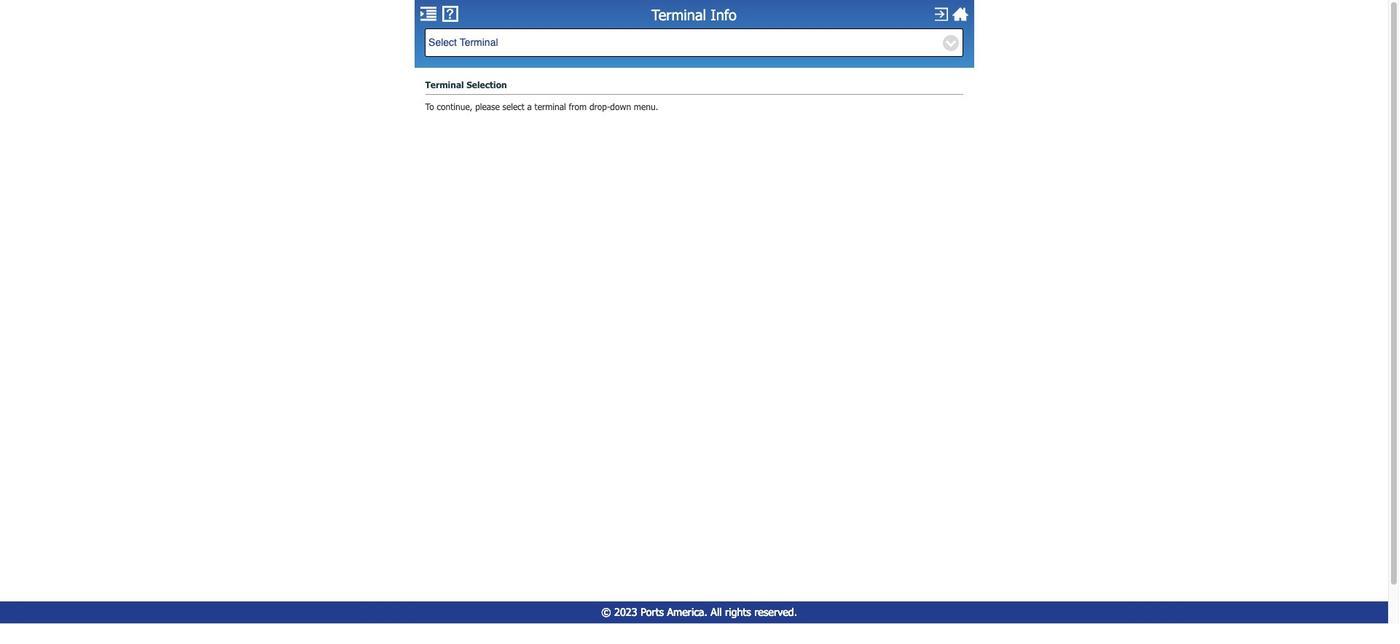 Task type: locate. For each thing, give the bounding box(es) containing it.
0 vertical spatial terminal
[[652, 6, 706, 24]]

menu.
[[634, 101, 658, 112]]

terminal right select
[[460, 37, 498, 48]]

select terminal
[[429, 37, 498, 48]]

© 2023 ports america. all rights reserved.
[[602, 606, 798, 618]]

down
[[610, 101, 631, 112]]

ports
[[641, 606, 664, 618]]

terminal left info
[[652, 6, 706, 24]]

terminal up "continue,"
[[425, 79, 464, 89]]

© 2023 ports america. all rights reserved. footer
[[0, 602, 1399, 624]]

please
[[475, 101, 500, 112]]

select
[[429, 37, 457, 48]]

to continue, please select a terminal from drop-down menu.
[[425, 101, 658, 112]]

continue,
[[437, 101, 473, 112]]

a
[[527, 101, 532, 112]]

terminal for selection
[[425, 79, 464, 89]]

america.
[[667, 606, 708, 618]]

terminal
[[652, 6, 706, 24], [460, 37, 498, 48], [425, 79, 464, 89]]

reserved.
[[755, 606, 798, 618]]

2 vertical spatial terminal
[[425, 79, 464, 89]]

terminal selection
[[425, 79, 507, 89]]

info
[[711, 6, 737, 24]]



Task type: describe. For each thing, give the bounding box(es) containing it.
drop-
[[590, 101, 610, 112]]

from
[[569, 101, 587, 112]]

2023
[[615, 606, 638, 618]]

terminal info heading
[[414, 6, 974, 24]]

©
[[602, 606, 611, 618]]

1 vertical spatial terminal
[[460, 37, 498, 48]]

terminal for info
[[652, 6, 706, 24]]

selection
[[467, 79, 507, 89]]

terminal
[[535, 101, 566, 112]]

terminal info banner
[[414, 0, 974, 68]]

to
[[425, 101, 434, 112]]

rights
[[725, 606, 751, 618]]

terminal info
[[652, 6, 737, 24]]

select
[[503, 101, 525, 112]]

all
[[711, 606, 722, 618]]



Task type: vqa. For each thing, say whether or not it's contained in the screenshot.
Terminal to the middle
yes



